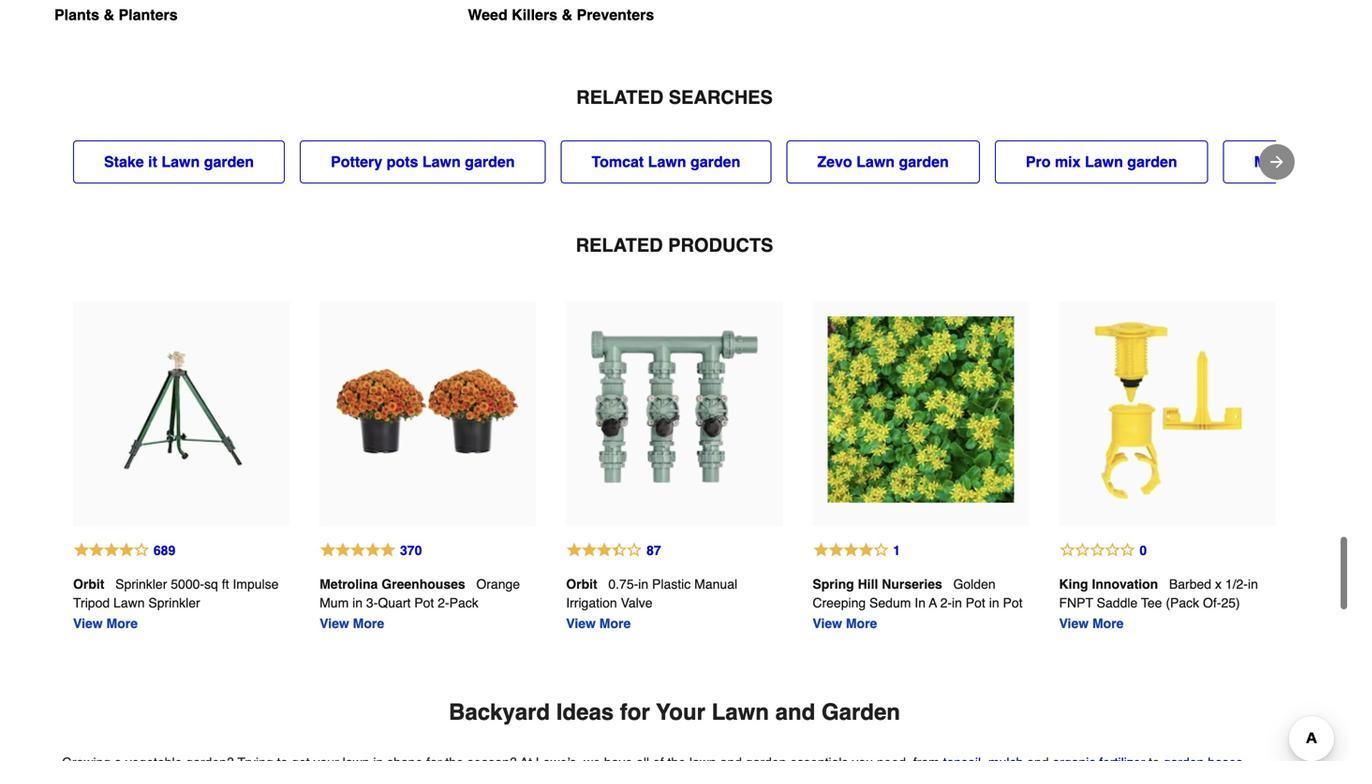 Task type: describe. For each thing, give the bounding box(es) containing it.
more for pot
[[353, 617, 384, 632]]

zevo
[[817, 153, 852, 171]]

king innovation
[[1059, 577, 1158, 592]]

impulse
[[233, 577, 279, 592]]

metrolina
[[320, 577, 378, 592]]

metrolina greenhouses
[[320, 577, 465, 592]]

view more button for orange mum in 3-quart pot 2-pack
[[320, 615, 384, 634]]

3 pot from the left
[[1003, 596, 1023, 611]]

more for saddle
[[1093, 617, 1124, 632]]

pot inside orange mum in 3-quart pot 2-pack
[[414, 596, 434, 611]]

pottery pots lawn garden
[[331, 153, 515, 171]]

lawn inside tomcat lawn garden link
[[648, 153, 686, 171]]

3 garden from the left
[[691, 153, 741, 171]]

searches
[[669, 87, 773, 108]]

stake it lawn garden link
[[73, 141, 285, 184]]

x
[[1215, 577, 1222, 592]]

barbed
[[1169, 577, 1212, 592]]

in
[[915, 596, 926, 611]]

backyard ideas for your lawn and garden
[[449, 700, 900, 726]]

in inside barbed x 1/2-in fnpt saddle tee (pack of-25)
[[1248, 577, 1258, 592]]

view more button for barbed x 1/2-in fnpt saddle tee (pack of-25)
[[1059, 615, 1124, 634]]

stake it lawn garden
[[104, 153, 254, 171]]

spring hill nurseries
[[813, 577, 942, 592]]

ideas
[[556, 700, 614, 726]]

mum
[[320, 596, 349, 611]]

killers
[[512, 6, 558, 24]]

pro mix lawn garden
[[1026, 153, 1177, 171]]

1
[[893, 543, 900, 558]]

zevo lawn garden link
[[786, 141, 980, 184]]

pro mix lawn garden link
[[995, 141, 1208, 184]]

more for tripod
[[106, 617, 138, 632]]

sprinkler 5000-sq ft impulse tripod lawn sprinkler
[[73, 577, 279, 611]]

tripod
[[73, 596, 110, 611]]

lawn inside sprinkler 5000-sq ft impulse tripod lawn sprinkler
[[113, 596, 145, 611]]

25)
[[1221, 596, 1240, 611]]

370
[[400, 543, 422, 558]]

2 pot from the left
[[966, 596, 986, 611]]

pottery
[[331, 153, 382, 171]]

king
[[1059, 577, 1088, 592]]

golden
[[953, 577, 996, 592]]

2- inside orange mum in 3-quart pot 2-pack
[[438, 596, 449, 611]]

lawn inside stake it lawn garden link
[[161, 153, 200, 171]]

moss out law
[[1254, 153, 1349, 171]]

plants & planters link
[[54, 2, 178, 39]]

0 vertical spatial sprinkler
[[115, 577, 167, 592]]

a
[[929, 596, 937, 611]]

stake
[[104, 153, 144, 171]]

2- inside golden creeping sedum in a 2-in pot in pot
[[940, 596, 952, 611]]

pack
[[449, 596, 479, 611]]

planters
[[118, 6, 178, 24]]

zevo lawn garden
[[817, 153, 949, 171]]

weed killers & preventers link
[[468, 2, 654, 39]]

689
[[154, 543, 175, 558]]

orbit for 0.75-in plastic manual irrigation valve
[[566, 577, 598, 592]]

law
[[1324, 153, 1349, 171]]

plants & planters
[[54, 6, 178, 24]]

0.75-in plastic manual irrigation valve image
[[581, 317, 768, 503]]

tomcat lawn garden
[[592, 153, 741, 171]]

and
[[775, 700, 815, 726]]

arrow right image
[[1268, 153, 1286, 172]]

plastic
[[652, 577, 691, 592]]

moss out law link
[[1223, 141, 1349, 184]]

tomcat lawn garden link
[[561, 141, 771, 184]]

related for related searches
[[576, 87, 664, 108]]

87
[[647, 543, 661, 558]]

garden
[[822, 700, 900, 726]]

sedum
[[870, 596, 911, 611]]

5000-
[[171, 577, 204, 592]]

ft
[[222, 577, 229, 592]]

1 vertical spatial sprinkler
[[148, 596, 200, 611]]

view for sprinkler 5000-sq ft impulse tripod lawn sprinkler
[[73, 617, 103, 632]]

greenhouses
[[382, 577, 465, 592]]

products
[[668, 235, 773, 256]]

pots
[[387, 153, 418, 171]]

in right 'a'
[[952, 596, 962, 611]]

sq
[[204, 577, 218, 592]]

(pack
[[1166, 596, 1199, 611]]

view more for barbed x 1/2-in fnpt saddle tee (pack of-25)
[[1059, 617, 1124, 632]]

orbit for sprinkler 5000-sq ft impulse tripod lawn sprinkler
[[73, 577, 104, 592]]

orange mum in 3-quart pot 2-pack image
[[335, 317, 521, 503]]

view more for orange mum in 3-quart pot 2-pack
[[320, 617, 384, 632]]

view more button for golden creeping sedum in a 2-in pot in pot
[[813, 615, 877, 634]]

weed
[[468, 6, 508, 24]]

it
[[148, 153, 157, 171]]

1/2-
[[1225, 577, 1248, 592]]



Task type: vqa. For each thing, say whether or not it's contained in the screenshot.


Task type: locate. For each thing, give the bounding box(es) containing it.
saddle
[[1097, 596, 1138, 611]]

sprinkler
[[115, 577, 167, 592], [148, 596, 200, 611]]

pottery pots lawn garden link
[[300, 141, 546, 184]]

2- right 'a'
[[940, 596, 952, 611]]

1 horizontal spatial 2-
[[940, 596, 952, 611]]

lawn inside pro mix lawn garden link
[[1085, 153, 1123, 171]]

1 horizontal spatial pot
[[966, 596, 986, 611]]

out
[[1297, 153, 1320, 171]]

golden creeping sedum in a 2-in pot in pot image
[[828, 317, 1014, 503]]

weed killers & preventers
[[468, 6, 654, 24]]

& right killers
[[562, 6, 573, 24]]

1 2- from the left
[[438, 596, 449, 611]]

3-
[[366, 596, 378, 611]]

more down "tripod"
[[106, 617, 138, 632]]

fnpt
[[1059, 596, 1093, 611]]

0 vertical spatial related
[[576, 87, 664, 108]]

garden for stake it lawn garden
[[204, 153, 254, 171]]

view for 0.75-in plastic manual irrigation valve
[[566, 617, 596, 632]]

5 garden from the left
[[1127, 153, 1177, 171]]

related up tomcat
[[576, 87, 664, 108]]

plants
[[54, 6, 99, 24]]

garden inside "link"
[[465, 153, 515, 171]]

lawn left and
[[712, 700, 769, 726]]

preventers
[[577, 6, 654, 24]]

4 view from the left
[[813, 617, 842, 632]]

tomcat
[[592, 153, 644, 171]]

in down golden on the bottom of page
[[989, 596, 999, 611]]

2 orbit from the left
[[566, 577, 598, 592]]

view more button down irrigation
[[566, 615, 631, 634]]

5 view more from the left
[[1059, 617, 1124, 632]]

2-
[[438, 596, 449, 611], [940, 596, 952, 611]]

garden
[[204, 153, 254, 171], [465, 153, 515, 171], [691, 153, 741, 171], [899, 153, 949, 171], [1127, 153, 1177, 171]]

related down tomcat
[[576, 235, 663, 256]]

view down mum
[[320, 617, 349, 632]]

view for barbed x 1/2-in fnpt saddle tee (pack of-25)
[[1059, 617, 1089, 632]]

0 horizontal spatial pot
[[414, 596, 434, 611]]

5 view from the left
[[1059, 617, 1089, 632]]

& inside 'weed killers & preventers' link
[[562, 6, 573, 24]]

1 view from the left
[[73, 617, 103, 632]]

view more for 0.75-in plastic manual irrigation valve
[[566, 617, 631, 632]]

garden right it
[[204, 153, 254, 171]]

view more down creeping
[[813, 617, 877, 632]]

lawn inside pottery pots lawn garden "link"
[[422, 153, 461, 171]]

view more for golden creeping sedum in a 2-in pot in pot
[[813, 617, 877, 632]]

3 view more button from the left
[[566, 615, 631, 634]]

in inside orange mum in 3-quart pot 2-pack
[[352, 596, 363, 611]]

2 horizontal spatial pot
[[1003, 596, 1023, 611]]

0 horizontal spatial 2-
[[438, 596, 449, 611]]

manual
[[694, 577, 738, 592]]

pro
[[1026, 153, 1051, 171]]

1 horizontal spatial orbit
[[566, 577, 598, 592]]

view more
[[73, 617, 138, 632], [320, 617, 384, 632], [566, 617, 631, 632], [813, 617, 877, 632], [1059, 617, 1124, 632]]

1 orbit from the left
[[73, 577, 104, 592]]

in right x
[[1248, 577, 1258, 592]]

for
[[620, 700, 650, 726]]

view down fnpt
[[1059, 617, 1089, 632]]

3 more from the left
[[599, 617, 631, 632]]

pot left fnpt
[[1003, 596, 1023, 611]]

orbit up "tripod"
[[73, 577, 104, 592]]

1 horizontal spatial &
[[562, 6, 573, 24]]

lawn right it
[[161, 153, 200, 171]]

in left 3-
[[352, 596, 363, 611]]

3 view from the left
[[566, 617, 596, 632]]

1 view more button from the left
[[73, 615, 138, 634]]

more down 3-
[[353, 617, 384, 632]]

4 view more from the left
[[813, 617, 877, 632]]

barbed x 1/2-in fnpt saddle tee (pack of-25)
[[1059, 577, 1258, 611]]

1 view more from the left
[[73, 617, 138, 632]]

view more button
[[73, 615, 138, 634], [320, 615, 384, 634], [566, 615, 631, 634], [813, 615, 877, 634], [1059, 615, 1124, 634]]

2 & from the left
[[562, 6, 573, 24]]

lawn right tomcat
[[648, 153, 686, 171]]

view down "tripod"
[[73, 617, 103, 632]]

2 view from the left
[[320, 617, 349, 632]]

view more down fnpt
[[1059, 617, 1124, 632]]

view more button down "tripod"
[[73, 615, 138, 634]]

view
[[73, 617, 103, 632], [320, 617, 349, 632], [566, 617, 596, 632], [813, 617, 842, 632], [1059, 617, 1089, 632]]

in up valve
[[638, 577, 649, 592]]

tee
[[1141, 596, 1162, 611]]

view more button down creeping
[[813, 615, 877, 634]]

your
[[656, 700, 705, 726]]

orbit up irrigation
[[566, 577, 598, 592]]

more down valve
[[599, 617, 631, 632]]

& right plants
[[104, 6, 114, 24]]

orange
[[476, 577, 520, 592]]

view more down mum
[[320, 617, 384, 632]]

mix
[[1055, 153, 1081, 171]]

4 more from the left
[[846, 617, 877, 632]]

innovation
[[1092, 577, 1158, 592]]

sprinkler down 689
[[115, 577, 167, 592]]

5 view more button from the left
[[1059, 615, 1124, 634]]

lawn inside zevo lawn garden link
[[857, 153, 895, 171]]

moss
[[1254, 153, 1293, 171]]

view more button down fnpt
[[1059, 615, 1124, 634]]

more
[[106, 617, 138, 632], [353, 617, 384, 632], [599, 617, 631, 632], [846, 617, 877, 632], [1093, 617, 1124, 632]]

valve
[[621, 596, 653, 611]]

view down creeping
[[813, 617, 842, 632]]

backyard
[[449, 700, 550, 726]]

1 vertical spatial related
[[576, 235, 663, 256]]

2 garden from the left
[[465, 153, 515, 171]]

lawn right mix at the top right of the page
[[1085, 153, 1123, 171]]

hill
[[858, 577, 878, 592]]

4 view more button from the left
[[813, 615, 877, 634]]

spring
[[813, 577, 854, 592]]

0 horizontal spatial orbit
[[73, 577, 104, 592]]

golden creeping sedum in a 2-in pot in pot
[[813, 577, 1023, 611]]

& inside plants & planters link
[[104, 6, 114, 24]]

irrigation
[[566, 596, 617, 611]]

garden for pottery pots lawn garden
[[465, 153, 515, 171]]

lawn right zevo
[[857, 153, 895, 171]]

garden right mix at the top right of the page
[[1127, 153, 1177, 171]]

lawn
[[161, 153, 200, 171], [422, 153, 461, 171], [648, 153, 686, 171], [857, 153, 895, 171], [1085, 153, 1123, 171], [113, 596, 145, 611], [712, 700, 769, 726]]

lawn right pots on the left
[[422, 153, 461, 171]]

sprinkler 5000-sq ft impulse tripod lawn sprinkler image
[[88, 317, 275, 503]]

5 more from the left
[[1093, 617, 1124, 632]]

0
[[1140, 543, 1147, 558]]

2 2- from the left
[[940, 596, 952, 611]]

2- down the greenhouses
[[438, 596, 449, 611]]

creeping
[[813, 596, 866, 611]]

pot down the greenhouses
[[414, 596, 434, 611]]

view for golden creeping sedum in a 2-in pot in pot
[[813, 617, 842, 632]]

more down saddle
[[1093, 617, 1124, 632]]

view for orange mum in 3-quart pot 2-pack
[[320, 617, 349, 632]]

pot
[[414, 596, 434, 611], [966, 596, 986, 611], [1003, 596, 1023, 611]]

sprinkler down 5000-
[[148, 596, 200, 611]]

2 view more from the left
[[320, 617, 384, 632]]

of-
[[1203, 596, 1221, 611]]

0.75-in plastic manual irrigation valve
[[566, 577, 738, 611]]

1 & from the left
[[104, 6, 114, 24]]

pot down golden on the bottom of page
[[966, 596, 986, 611]]

0.75-
[[608, 577, 638, 592]]

barbed x 1/2-in fnpt saddle tee (pack of-25) image
[[1074, 317, 1261, 503]]

0 horizontal spatial &
[[104, 6, 114, 24]]

in
[[638, 577, 649, 592], [1248, 577, 1258, 592], [352, 596, 363, 611], [952, 596, 962, 611], [989, 596, 999, 611]]

view more button for sprinkler 5000-sq ft impulse tripod lawn sprinkler
[[73, 615, 138, 634]]

garden right zevo
[[899, 153, 949, 171]]

garden down searches
[[691, 153, 741, 171]]

related products
[[576, 235, 773, 256]]

1 more from the left
[[106, 617, 138, 632]]

view more down "tripod"
[[73, 617, 138, 632]]

view down irrigation
[[566, 617, 596, 632]]

in inside 0.75-in plastic manual irrigation valve
[[638, 577, 649, 592]]

orbit
[[73, 577, 104, 592], [566, 577, 598, 592]]

view more button for 0.75-in plastic manual irrigation valve
[[566, 615, 631, 634]]

3 view more from the left
[[566, 617, 631, 632]]

view more button down mum
[[320, 615, 384, 634]]

view more for sprinkler 5000-sq ft impulse tripod lawn sprinkler
[[73, 617, 138, 632]]

orange mum in 3-quart pot 2-pack
[[320, 577, 520, 611]]

related
[[576, 87, 664, 108], [576, 235, 663, 256]]

related searches
[[576, 87, 773, 108]]

4 garden from the left
[[899, 153, 949, 171]]

more down creeping
[[846, 617, 877, 632]]

view more down irrigation
[[566, 617, 631, 632]]

1 garden from the left
[[204, 153, 254, 171]]

2 more from the left
[[353, 617, 384, 632]]

garden for pro mix lawn garden
[[1127, 153, 1177, 171]]

&
[[104, 6, 114, 24], [562, 6, 573, 24]]

quart
[[378, 596, 411, 611]]

2 view more button from the left
[[320, 615, 384, 634]]

more for 2-
[[846, 617, 877, 632]]

related for related products
[[576, 235, 663, 256]]

nurseries
[[882, 577, 942, 592]]

lawn right "tripod"
[[113, 596, 145, 611]]

1 pot from the left
[[414, 596, 434, 611]]

garden right pots on the left
[[465, 153, 515, 171]]

more for valve
[[599, 617, 631, 632]]



